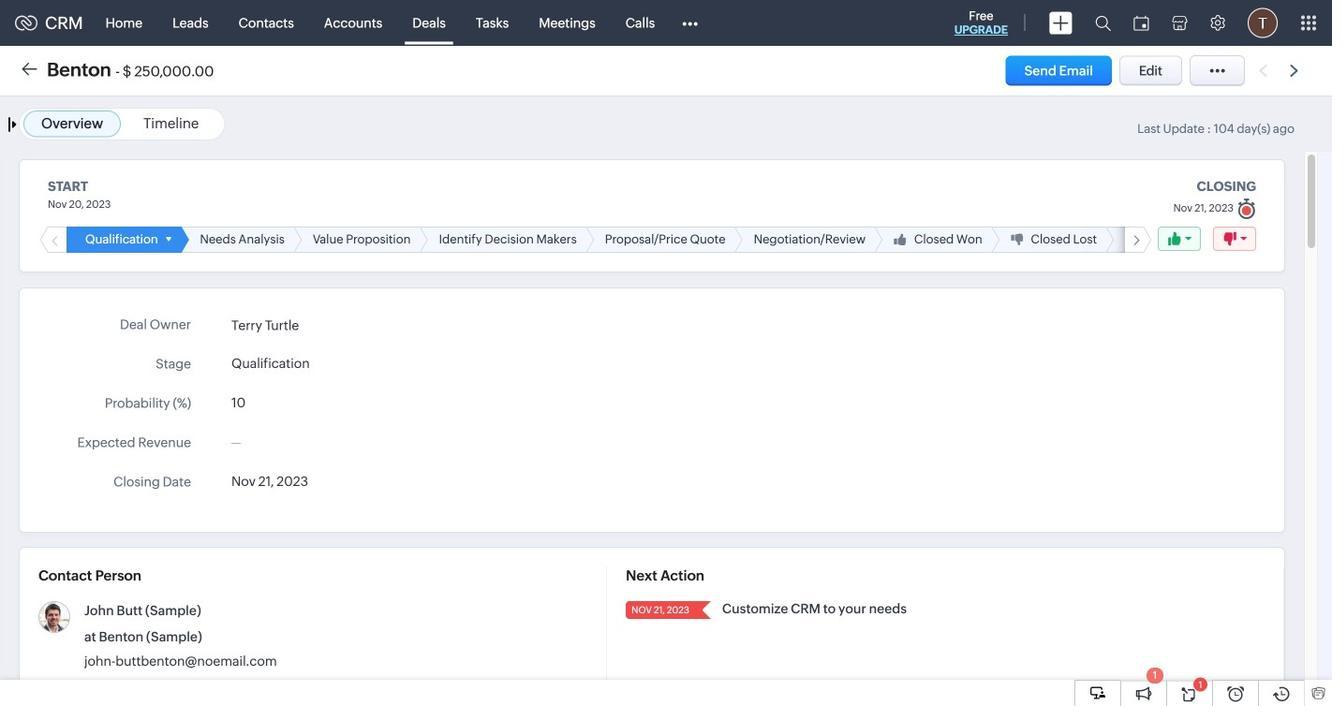 Task type: locate. For each thing, give the bounding box(es) containing it.
Other Modules field
[[670, 8, 710, 38]]

create menu image
[[1049, 12, 1073, 34]]

previous record image
[[1259, 65, 1268, 77]]

logo image
[[15, 15, 37, 30]]

profile image
[[1248, 8, 1278, 38]]

create menu element
[[1038, 0, 1084, 45]]



Task type: vqa. For each thing, say whether or not it's contained in the screenshot.
the Previous Record Icon
yes



Task type: describe. For each thing, give the bounding box(es) containing it.
next record image
[[1290, 65, 1302, 77]]

calendar image
[[1134, 15, 1150, 30]]

search element
[[1084, 0, 1122, 46]]

search image
[[1095, 15, 1111, 31]]

profile element
[[1237, 0, 1289, 45]]



